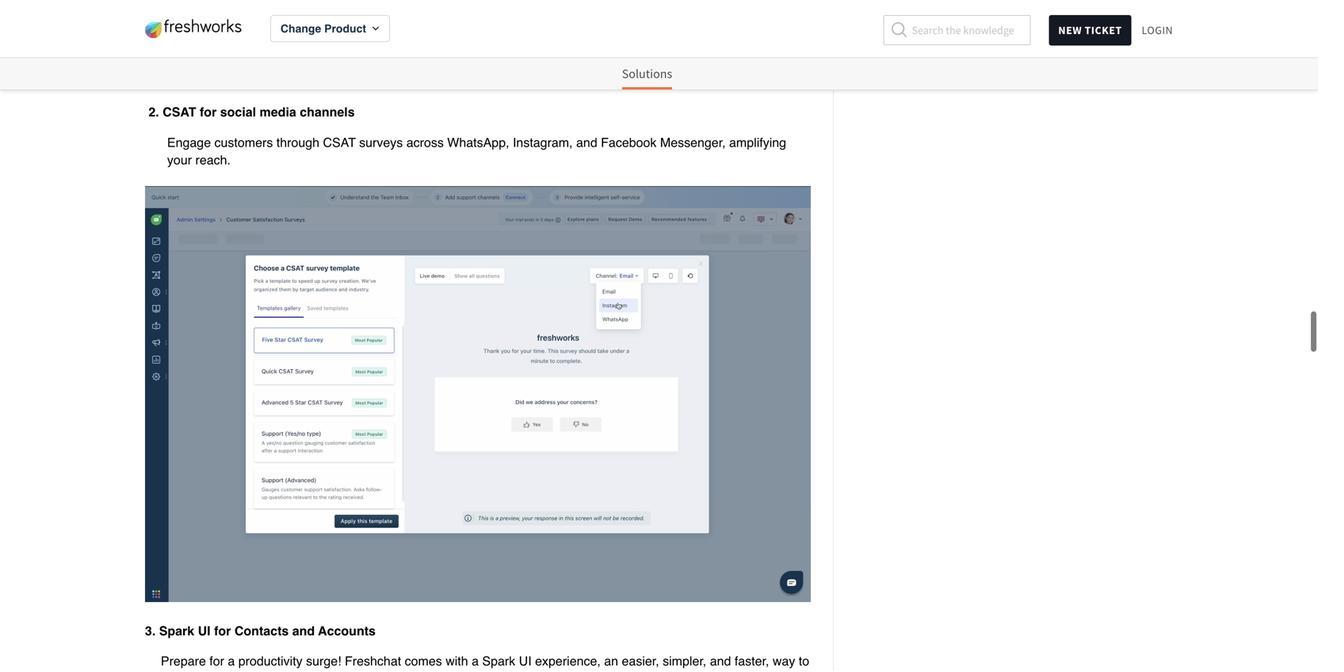 Task type: describe. For each thing, give the bounding box(es) containing it.
to
[[799, 654, 810, 669]]

productivity
[[238, 654, 303, 669]]

facebook
[[601, 135, 657, 150]]

csat inside engage customers through csat surveys across whatsapp, instagram, and facebook messenger, amplifying your reach.
[[323, 135, 356, 150]]

through
[[277, 135, 320, 150]]

login link
[[1142, 14, 1173, 46]]

new ticket
[[1059, 23, 1122, 37]]

change product
[[281, 22, 366, 35]]

simpler,
[[663, 654, 707, 669]]

2. csat for social media channels
[[145, 105, 355, 119]]

amplifying
[[729, 135, 787, 150]]

1 vertical spatial for
[[214, 624, 231, 639]]

reach.
[[195, 152, 231, 167]]

messenger,
[[660, 135, 726, 150]]

contacts
[[235, 624, 289, 639]]

login
[[1142, 23, 1173, 37]]

1 vertical spatial and
[[292, 624, 315, 639]]

new
[[1059, 23, 1082, 37]]

comes
[[405, 654, 442, 669]]

media
[[260, 105, 296, 119]]

0 vertical spatial ui
[[198, 624, 211, 639]]

1 a from the left
[[228, 654, 235, 669]]

accounts
[[318, 624, 376, 639]]

and inside engage customers through csat surveys across whatsapp, instagram, and facebook messenger, amplifying your reach.
[[576, 135, 598, 150]]

product
[[324, 22, 366, 35]]

way
[[773, 654, 795, 669]]

an
[[604, 654, 618, 669]]

ticket
[[1085, 23, 1122, 37]]

prepare
[[161, 654, 206, 669]]

spark inside prepare for a productivity surge! freshchat comes with a spark ui experience, an easier, simpler, and faster, way to
[[482, 654, 516, 669]]



Task type: vqa. For each thing, say whether or not it's contained in the screenshot.
4.
no



Task type: locate. For each thing, give the bounding box(es) containing it.
0 vertical spatial csat
[[163, 105, 196, 119]]

ui up 'prepare'
[[198, 624, 211, 639]]

0 horizontal spatial and
[[292, 624, 315, 639]]

0 vertical spatial for
[[200, 105, 217, 119]]

1 horizontal spatial csat
[[323, 135, 356, 150]]

and left faster,
[[710, 654, 731, 669]]

2 vertical spatial for
[[210, 654, 224, 669]]

csat right 2.
[[163, 105, 196, 119]]

faster,
[[735, 654, 769, 669]]

and
[[576, 135, 598, 150], [292, 624, 315, 639], [710, 654, 731, 669]]

experience,
[[535, 654, 601, 669]]

social
[[220, 105, 256, 119]]

csat down 'channels'
[[323, 135, 356, 150]]

Search the knowledge base text field
[[884, 15, 1031, 45]]

2 vertical spatial and
[[710, 654, 731, 669]]

and inside prepare for a productivity surge! freshchat comes with a spark ui experience, an easier, simpler, and faster, way to
[[710, 654, 731, 669]]

0 vertical spatial spark
[[159, 624, 194, 639]]

for left "social"
[[200, 105, 217, 119]]

whatsapp,
[[447, 135, 509, 150]]

with
[[446, 654, 468, 669]]

1 vertical spatial ui
[[519, 654, 532, 669]]

for
[[200, 105, 217, 119], [214, 624, 231, 639], [210, 654, 224, 669]]

and up surge!
[[292, 624, 315, 639]]

spark right with
[[482, 654, 516, 669]]

1 vertical spatial spark
[[482, 654, 516, 669]]

channels
[[300, 105, 355, 119]]

prepare for a productivity surge! freshchat comes with a spark ui experience, an easier, simpler, and faster, way to
[[161, 654, 810, 672]]

solutions link
[[622, 58, 673, 90]]

3.
[[145, 624, 156, 639]]

2 a from the left
[[472, 654, 479, 669]]

a
[[228, 654, 235, 669], [472, 654, 479, 669]]

your
[[167, 152, 192, 167]]

0 vertical spatial and
[[576, 135, 598, 150]]

engage
[[167, 135, 211, 150]]

1 horizontal spatial spark
[[482, 654, 516, 669]]

0 horizontal spatial ui
[[198, 624, 211, 639]]

engage customers through csat surveys across whatsapp, instagram, and facebook messenger, amplifying your reach.
[[167, 135, 787, 167]]

easier,
[[622, 654, 659, 669]]

for right 'prepare'
[[210, 654, 224, 669]]

0 horizontal spatial a
[[228, 654, 235, 669]]

a left the productivity
[[228, 654, 235, 669]]

across
[[406, 135, 444, 150]]

1 horizontal spatial a
[[472, 654, 479, 669]]

1 horizontal spatial and
[[576, 135, 598, 150]]

3. spark ui for contacts and accounts
[[145, 624, 376, 639]]

spark right 3.
[[159, 624, 194, 639]]

for inside prepare for a productivity surge! freshchat comes with a spark ui experience, an easier, simpler, and faster, way to
[[210, 654, 224, 669]]

search image
[[892, 22, 907, 38]]

instagram,
[[513, 135, 573, 150]]

csat
[[163, 105, 196, 119], [323, 135, 356, 150]]

customers
[[214, 135, 273, 150]]

ui
[[198, 624, 211, 639], [519, 654, 532, 669]]

freshchat
[[345, 654, 401, 669]]

surge!
[[306, 654, 341, 669]]

and left the facebook
[[576, 135, 598, 150]]

2 horizontal spatial and
[[710, 654, 731, 669]]

spark
[[159, 624, 194, 639], [482, 654, 516, 669]]

0 horizontal spatial spark
[[159, 624, 194, 639]]

2.
[[149, 105, 159, 119]]

1 horizontal spatial ui
[[519, 654, 532, 669]]

new ticket link
[[1049, 15, 1132, 45]]

1 vertical spatial csat
[[323, 135, 356, 150]]

solutions
[[622, 66, 673, 82]]

a right with
[[472, 654, 479, 669]]

for left the contacts
[[214, 624, 231, 639]]

change
[[281, 22, 321, 35]]

ui inside prepare for a productivity surge! freshchat comes with a spark ui experience, an easier, simpler, and faster, way to
[[519, 654, 532, 669]]

surveys
[[359, 135, 403, 150]]

0 horizontal spatial csat
[[163, 105, 196, 119]]

ui left experience,
[[519, 654, 532, 669]]



